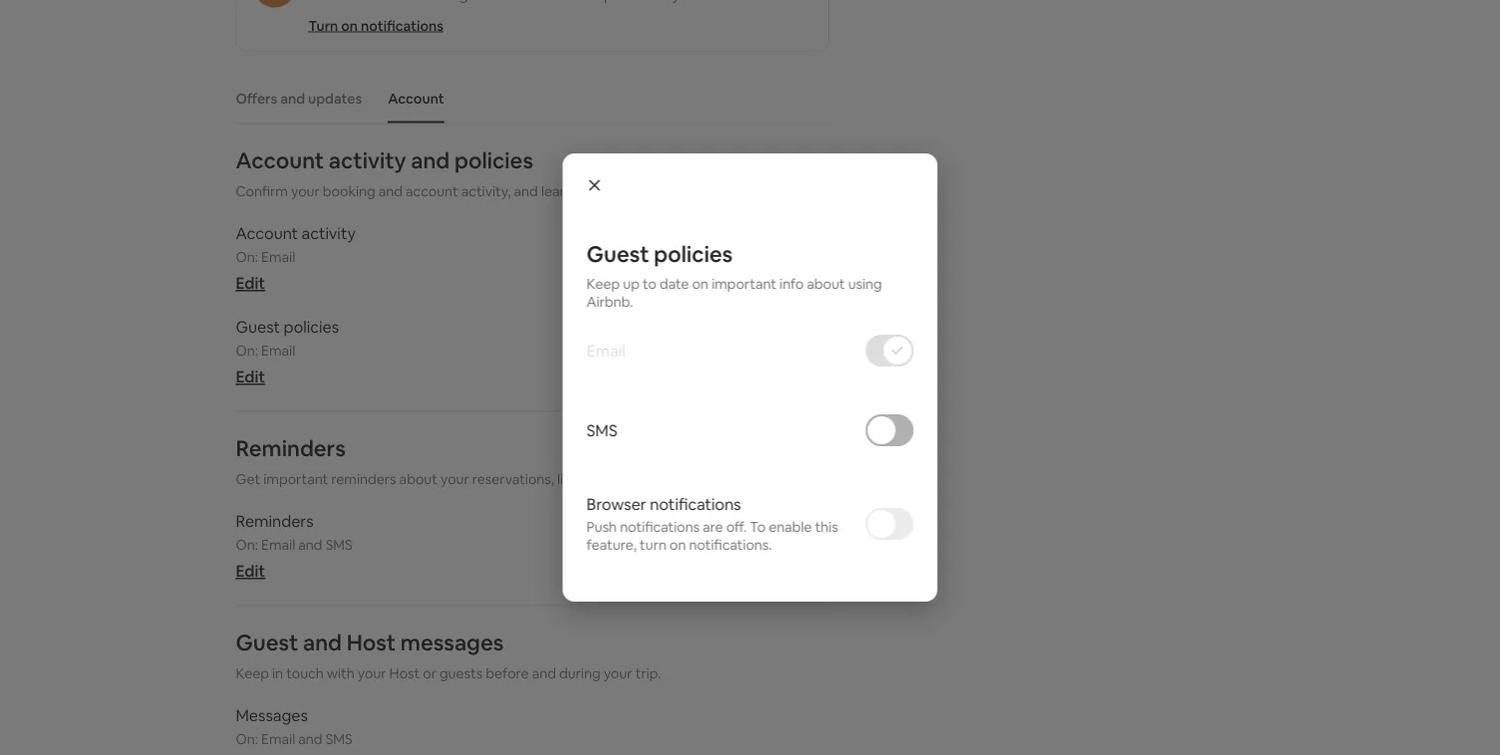 Task type: describe. For each thing, give the bounding box(es) containing it.
your inside reminders get important reminders about your reservations, listings, and account activity.
[[441, 470, 469, 488]]

important inside guest policies keep up to date on important info about using airbnb.
[[712, 275, 777, 293]]

account inside reminders get important reminders about your reservations, listings, and account activity.
[[635, 470, 688, 488]]

feature,
[[587, 536, 637, 554]]

reminders on: email and sms edit
[[236, 512, 353, 582]]

about inside guest policies keep up to date on important info about using airbnb.
[[807, 275, 845, 293]]

messages
[[401, 629, 504, 658]]

keep inside guest policies keep up to date on important info about using airbnb.
[[587, 275, 620, 293]]

sms inside guest policies dialog
[[587, 420, 618, 441]]

account button
[[378, 79, 454, 117]]

edit inside reminders on: email and sms edit
[[236, 561, 265, 582]]

reminders
[[331, 470, 396, 488]]

to
[[643, 275, 657, 293]]

important inside reminders get important reminders about your reservations, listings, and account activity.
[[263, 470, 328, 488]]

on: inside reminders on: email and sms edit
[[236, 536, 258, 554]]

keep inside the guest and host messages keep in touch with your host or guests before and during your trip.
[[236, 665, 269, 682]]

your right with on the left bottom of page
[[358, 665, 386, 682]]

edit for guest
[[236, 367, 265, 387]]

notifications inside turn on notifications button
[[361, 16, 444, 34]]

turn on notifications group
[[236, 0, 829, 52]]

your left the trip.
[[604, 665, 632, 682]]

trip.
[[635, 665, 661, 682]]

edit button for account activity and policies
[[236, 273, 265, 294]]

and inside messages on: email and sms
[[298, 730, 323, 748]]

sms for reminders
[[326, 536, 353, 554]]

account inside button
[[388, 89, 444, 107]]

reminders for edit
[[236, 512, 314, 532]]

updates
[[308, 89, 362, 107]]

account tab panel
[[236, 147, 829, 756]]

date
[[660, 275, 689, 293]]

messages
[[236, 706, 308, 726]]

reminders for your
[[236, 435, 346, 463]]

listings,
[[557, 470, 605, 488]]

tab list containing offers and updates
[[226, 73, 829, 123]]

info
[[780, 275, 804, 293]]

on inside turn on notifications button
[[341, 16, 358, 34]]

browser notifications push notifications are off. to enable this feature, turn on notifications.
[[587, 494, 838, 554]]

reservations,
[[472, 470, 554, 488]]

guest for host
[[236, 629, 298, 658]]

activity.
[[691, 470, 741, 488]]

guest for keep
[[587, 240, 649, 268]]

airbnb.
[[587, 293, 633, 311]]

account for on:
[[236, 223, 298, 244]]

in
[[272, 665, 283, 682]]

2 edit button from the top
[[236, 367, 265, 387]]



Task type: locate. For each thing, give the bounding box(es) containing it.
3 edit from the top
[[236, 561, 265, 582]]

0 vertical spatial important
[[617, 182, 682, 200]]

1 vertical spatial keep
[[236, 665, 269, 682]]

2 horizontal spatial on
[[692, 275, 709, 293]]

enable
[[769, 518, 812, 536]]

1 vertical spatial edit
[[236, 367, 265, 387]]

activity up booking
[[329, 147, 406, 175]]

2 horizontal spatial about
[[807, 275, 845, 293]]

using
[[848, 275, 882, 293]]

guest inside guest policies on: email edit
[[236, 317, 280, 338]]

0 horizontal spatial account
[[406, 182, 458, 200]]

activity down booking
[[302, 223, 356, 244]]

3 edit button from the top
[[236, 561, 265, 582]]

guest policies dialog
[[563, 154, 938, 602]]

account activity and policies confirm your booking and account activity, and learn about important airbnb policies.
[[236, 147, 784, 200]]

policies inside guest policies keep up to date on important info about using airbnb.
[[654, 240, 733, 268]]

1 vertical spatial account
[[635, 470, 688, 488]]

activity
[[329, 147, 406, 175], [302, 223, 356, 244]]

1 horizontal spatial keep
[[587, 275, 620, 293]]

1 horizontal spatial important
[[617, 182, 682, 200]]

1 vertical spatial reminders
[[236, 512, 314, 532]]

on: inside messages on: email and sms
[[236, 730, 258, 748]]

0 vertical spatial keep
[[587, 275, 620, 293]]

confirm
[[236, 182, 288, 200]]

about right "learn"
[[576, 182, 614, 200]]

on inside the browser notifications push notifications are off. to enable this feature, turn on notifications.
[[670, 536, 686, 554]]

are
[[703, 518, 723, 536]]

policies for to
[[654, 240, 733, 268]]

policies
[[455, 147, 533, 175], [654, 240, 733, 268], [284, 317, 339, 338]]

reminders inside reminders on: email and sms edit
[[236, 512, 314, 532]]

0 horizontal spatial about
[[399, 470, 438, 488]]

0 horizontal spatial policies
[[284, 317, 339, 338]]

activity inside account activity on: email edit
[[302, 223, 356, 244]]

account inside 'account activity and policies confirm your booking and account activity, and learn about important airbnb policies.'
[[406, 182, 458, 200]]

4 on: from the top
[[236, 730, 258, 748]]

airbnb
[[685, 182, 729, 200]]

1 on: from the top
[[236, 248, 258, 266]]

0 horizontal spatial on
[[341, 16, 358, 34]]

host
[[347, 629, 396, 658], [389, 665, 420, 682]]

learn
[[541, 182, 573, 200]]

0 vertical spatial host
[[347, 629, 396, 658]]

2 edit from the top
[[236, 367, 265, 387]]

2 vertical spatial on
[[670, 536, 686, 554]]

account down confirm
[[236, 223, 298, 244]]

notifications.
[[689, 536, 772, 554]]

account
[[388, 89, 444, 107], [236, 147, 324, 175], [236, 223, 298, 244]]

guest up in
[[236, 629, 298, 658]]

and inside reminders on: email and sms edit
[[298, 536, 323, 554]]

browser
[[587, 494, 647, 514]]

guest
[[587, 240, 649, 268], [236, 317, 280, 338], [236, 629, 298, 658]]

0 horizontal spatial important
[[263, 470, 328, 488]]

1 horizontal spatial account
[[635, 470, 688, 488]]

on: inside account activity on: email edit
[[236, 248, 258, 266]]

edit inside guest policies on: email edit
[[236, 367, 265, 387]]

sms down "reminders"
[[326, 536, 353, 554]]

email inside messages on: email and sms
[[261, 730, 295, 748]]

2 vertical spatial sms
[[326, 730, 353, 748]]

2 vertical spatial edit
[[236, 561, 265, 582]]

booking
[[323, 182, 375, 200]]

keep
[[587, 275, 620, 293], [236, 665, 269, 682]]

account up browser
[[635, 470, 688, 488]]

sms down with on the left bottom of page
[[326, 730, 353, 748]]

get
[[236, 470, 260, 488]]

sms up listings,
[[587, 420, 618, 441]]

this
[[815, 518, 838, 536]]

push
[[587, 518, 617, 536]]

1 vertical spatial edit button
[[236, 367, 265, 387]]

keep left up at the left of page
[[587, 275, 620, 293]]

0 vertical spatial about
[[576, 182, 614, 200]]

notifications up are at the bottom
[[650, 494, 741, 514]]

1 edit from the top
[[236, 273, 265, 294]]

edit for account
[[236, 273, 265, 294]]

important right get
[[263, 470, 328, 488]]

0 vertical spatial edit button
[[236, 273, 265, 294]]

0 horizontal spatial keep
[[236, 665, 269, 682]]

your right confirm
[[291, 182, 320, 200]]

1 edit button from the top
[[236, 273, 265, 294]]

policies.
[[732, 182, 784, 200]]

with
[[327, 665, 355, 682]]

email inside guest policies dialog
[[587, 340, 626, 361]]

tab list
[[226, 73, 829, 123]]

reminders inside reminders get important reminders about your reservations, listings, and account activity.
[[236, 435, 346, 463]]

1 reminders from the top
[[236, 435, 346, 463]]

turn on notifications button
[[309, 15, 444, 35]]

guest policies keep up to date on important info about using airbnb.
[[587, 240, 882, 311]]

2 horizontal spatial important
[[712, 275, 777, 293]]

0 vertical spatial notifications
[[361, 16, 444, 34]]

sms inside messages on: email and sms
[[326, 730, 353, 748]]

2 vertical spatial edit button
[[236, 561, 265, 582]]

activity for on:
[[302, 223, 356, 244]]

policies up date
[[654, 240, 733, 268]]

edit
[[236, 273, 265, 294], [236, 367, 265, 387], [236, 561, 265, 582]]

important inside 'account activity and policies confirm your booking and account activity, and learn about important airbnb policies.'
[[617, 182, 682, 200]]

turn
[[640, 536, 667, 554]]

0 vertical spatial account
[[406, 182, 458, 200]]

0 vertical spatial on
[[341, 16, 358, 34]]

2 on: from the top
[[236, 342, 258, 359]]

0 vertical spatial sms
[[587, 420, 618, 441]]

notifications up account button
[[361, 16, 444, 34]]

and
[[280, 89, 305, 107], [411, 147, 450, 175], [379, 182, 403, 200], [514, 182, 538, 200], [608, 470, 632, 488], [298, 536, 323, 554], [303, 629, 342, 658], [532, 665, 556, 682], [298, 730, 323, 748]]

about right info
[[807, 275, 845, 293]]

important left info
[[712, 275, 777, 293]]

reminders get important reminders about your reservations, listings, and account activity.
[[236, 435, 741, 488]]

account right updates
[[388, 89, 444, 107]]

0 vertical spatial edit
[[236, 273, 265, 294]]

your left reservations,
[[441, 470, 469, 488]]

guest down account activity on: email edit
[[236, 317, 280, 338]]

on:
[[236, 248, 258, 266], [236, 342, 258, 359], [236, 536, 258, 554], [236, 730, 258, 748]]

reminders up get
[[236, 435, 346, 463]]

0 vertical spatial policies
[[455, 147, 533, 175]]

offers and updates
[[236, 89, 362, 107]]

to
[[750, 518, 766, 536]]

guest for on:
[[236, 317, 280, 338]]

1 vertical spatial on
[[692, 275, 709, 293]]

guest up up at the left of page
[[587, 240, 649, 268]]

reminders down get
[[236, 512, 314, 532]]

or
[[423, 665, 437, 682]]

1 vertical spatial about
[[807, 275, 845, 293]]

2 vertical spatial about
[[399, 470, 438, 488]]

2 vertical spatial policies
[[284, 317, 339, 338]]

1 vertical spatial sms
[[326, 536, 353, 554]]

account for and
[[236, 147, 324, 175]]

2 vertical spatial notifications
[[620, 518, 700, 536]]

policies inside 'account activity and policies confirm your booking and account activity, and learn about important airbnb policies.'
[[455, 147, 533, 175]]

guests
[[440, 665, 483, 682]]

1 vertical spatial account
[[236, 147, 324, 175]]

account inside 'account activity and policies confirm your booking and account activity, and learn about important airbnb policies.'
[[236, 147, 324, 175]]

important
[[617, 182, 682, 200], [712, 275, 777, 293], [263, 470, 328, 488]]

1 vertical spatial guest
[[236, 317, 280, 338]]

3 on: from the top
[[236, 536, 258, 554]]

2 horizontal spatial policies
[[654, 240, 733, 268]]

1 vertical spatial notifications
[[650, 494, 741, 514]]

keep left in
[[236, 665, 269, 682]]

policies up activity,
[[455, 147, 533, 175]]

guest inside the guest and host messages keep in touch with your host or guests before and during your trip.
[[236, 629, 298, 658]]

important left airbnb
[[617, 182, 682, 200]]

about
[[576, 182, 614, 200], [807, 275, 845, 293], [399, 470, 438, 488]]

about inside 'account activity and policies confirm your booking and account activity, and learn about important airbnb policies.'
[[576, 182, 614, 200]]

on inside guest policies keep up to date on important info about using airbnb.
[[692, 275, 709, 293]]

and inside offers and updates button
[[280, 89, 305, 107]]

edit button
[[236, 273, 265, 294], [236, 367, 265, 387], [236, 561, 265, 582]]

up
[[623, 275, 640, 293]]

0 vertical spatial account
[[388, 89, 444, 107]]

host left or
[[389, 665, 420, 682]]

2 vertical spatial guest
[[236, 629, 298, 658]]

email inside reminders on: email and sms edit
[[261, 536, 295, 554]]

sms for messages
[[326, 730, 353, 748]]

email inside account activity on: email edit
[[261, 248, 295, 266]]

notifications
[[361, 16, 444, 34], [650, 494, 741, 514], [620, 518, 700, 536]]

notifications element
[[226, 73, 829, 756]]

edit button for reminders
[[236, 561, 265, 582]]

account activity on: email edit
[[236, 223, 356, 294]]

edit inside account activity on: email edit
[[236, 273, 265, 294]]

touch
[[286, 665, 324, 682]]

2 vertical spatial account
[[236, 223, 298, 244]]

messages on: email and sms
[[236, 706, 353, 748]]

policies inside guest policies on: email edit
[[284, 317, 339, 338]]

guest and host messages keep in touch with your host or guests before and during your trip.
[[236, 629, 661, 682]]

your inside 'account activity and policies confirm your booking and account activity, and learn about important airbnb policies.'
[[291, 182, 320, 200]]

policies down account activity on: email edit
[[284, 317, 339, 338]]

guest inside guest policies keep up to date on important info about using airbnb.
[[587, 240, 649, 268]]

activity for and
[[329, 147, 406, 175]]

offers
[[236, 89, 277, 107]]

1 horizontal spatial policies
[[455, 147, 533, 175]]

policies for edit
[[284, 317, 339, 338]]

off.
[[726, 518, 747, 536]]

host up with on the left bottom of page
[[347, 629, 396, 658]]

on
[[341, 16, 358, 34], [692, 275, 709, 293], [670, 536, 686, 554]]

1 horizontal spatial on
[[670, 536, 686, 554]]

1 vertical spatial activity
[[302, 223, 356, 244]]

offers and updates button
[[226, 79, 372, 117]]

2 vertical spatial important
[[263, 470, 328, 488]]

browser notifications group
[[587, 471, 914, 578]]

2 reminders from the top
[[236, 512, 314, 532]]

account left activity,
[[406, 182, 458, 200]]

your
[[291, 182, 320, 200], [441, 470, 469, 488], [358, 665, 386, 682], [604, 665, 632, 682]]

turn on notifications
[[309, 16, 444, 34]]

email
[[261, 248, 295, 266], [587, 340, 626, 361], [261, 342, 295, 359], [261, 536, 295, 554], [261, 730, 295, 748]]

before
[[486, 665, 529, 682]]

during
[[559, 665, 601, 682]]

account up confirm
[[236, 147, 324, 175]]

guest policies on: email edit
[[236, 317, 339, 387]]

activity inside 'account activity and policies confirm your booking and account activity, and learn about important airbnb policies.'
[[329, 147, 406, 175]]

and inside reminders get important reminders about your reservations, listings, and account activity.
[[608, 470, 632, 488]]

0 vertical spatial reminders
[[236, 435, 346, 463]]

1 vertical spatial host
[[389, 665, 420, 682]]

about right "reminders"
[[399, 470, 438, 488]]

1 vertical spatial policies
[[654, 240, 733, 268]]

reminders
[[236, 435, 346, 463], [236, 512, 314, 532]]

turn
[[309, 16, 338, 34]]

0 vertical spatial guest
[[587, 240, 649, 268]]

email inside guest policies on: email edit
[[261, 342, 295, 359]]

1 vertical spatial important
[[712, 275, 777, 293]]

account
[[406, 182, 458, 200], [635, 470, 688, 488]]

on: inside guest policies on: email edit
[[236, 342, 258, 359]]

about inside reminders get important reminders about your reservations, listings, and account activity.
[[399, 470, 438, 488]]

activity,
[[461, 182, 511, 200]]

0 vertical spatial activity
[[329, 147, 406, 175]]

sms inside reminders on: email and sms edit
[[326, 536, 353, 554]]

sms
[[587, 420, 618, 441], [326, 536, 353, 554], [326, 730, 353, 748]]

notifications down browser
[[620, 518, 700, 536]]

account inside account activity on: email edit
[[236, 223, 298, 244]]

1 horizontal spatial about
[[576, 182, 614, 200]]



Task type: vqa. For each thing, say whether or not it's contained in the screenshot.
the Center
no



